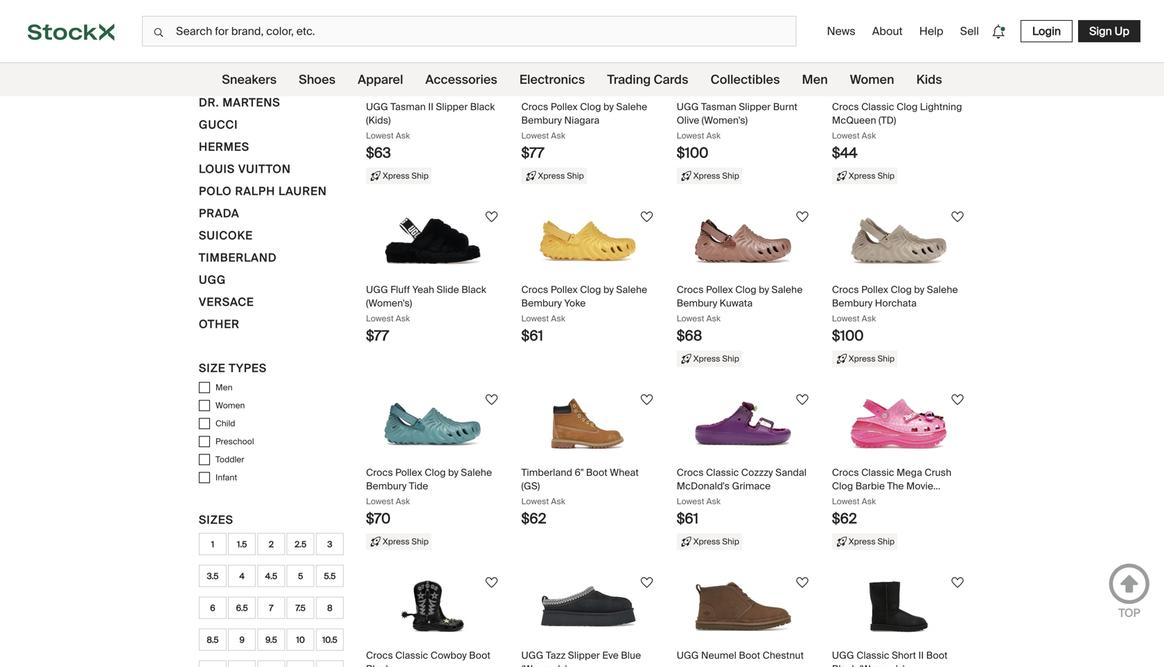 Task type: locate. For each thing, give the bounding box(es) containing it.
follow image right ugg neumel boot chestnut image
[[795, 575, 811, 592]]

men down the news link
[[803, 72, 828, 88]]

bembury for $77
[[522, 114, 562, 127]]

1
[[211, 539, 214, 550]]

bembury left horchata
[[833, 297, 873, 310]]

crocs for crocs pollex clog by salehe bembury niagara lowest ask $77
[[522, 101, 549, 113]]

6
[[210, 603, 215, 614]]

1 vertical spatial women
[[216, 401, 245, 411]]

clog left the lightning
[[897, 101, 918, 113]]

slipper
[[436, 101, 468, 113], [739, 101, 771, 113], [568, 650, 600, 663]]

ship down crocs classic clog lightning mcqueen (td) lowest ask $44
[[878, 170, 895, 181]]

by inside the crocs pollex clog by salehe bembury kuwata lowest ask $68
[[759, 284, 770, 296]]

1 horizontal spatial men
[[803, 72, 828, 88]]

timberland down suicoke button
[[199, 251, 277, 265]]

black inside "crocs classic cowboy boot black"
[[366, 663, 391, 668]]

ugg up (kids)
[[366, 101, 388, 113]]

classic inside crocs classic cozzzy sandal mcdonald's grimace lowest ask $61
[[707, 467, 739, 480]]

timberland for timberland
[[199, 251, 277, 265]]

types
[[229, 361, 267, 376]]

1 vertical spatial ii
[[919, 650, 925, 663]]

$100 inside crocs pollex clog by salehe bembury horchata lowest ask $100
[[833, 327, 864, 345]]

men down size types
[[216, 383, 233, 393]]

classic up mcdonald's
[[707, 467, 739, 480]]

slipper down 'collectibles' link on the top
[[739, 101, 771, 113]]

follow image for ugg tazz slipper eve blue (women's) image
[[639, 575, 656, 592]]

pollex
[[551, 101, 578, 113], [551, 284, 578, 296], [707, 284, 734, 296], [862, 284, 889, 296], [396, 467, 423, 480]]

versace
[[199, 295, 254, 310]]

ugg tazz slipper eve blue (women's)
[[522, 650, 642, 668]]

8 button
[[316, 597, 344, 620]]

1 horizontal spatial women
[[851, 72, 895, 88]]

1.5 button
[[228, 534, 256, 556]]

ask inside "lowest ask $62"
[[862, 497, 877, 507]]

black inside ugg classic short ii boot black (women's)
[[833, 663, 857, 668]]

about
[[873, 24, 903, 38]]

0 vertical spatial women
[[851, 72, 895, 88]]

ask inside timberland 6" boot wheat (gs) lowest ask $62
[[551, 497, 566, 507]]

ask inside crocs pollex clog by salehe bembury tide lowest ask $70
[[396, 497, 410, 507]]

$77
[[522, 144, 545, 162], [366, 327, 389, 345]]

clog up the electric
[[833, 480, 854, 493]]

accessories
[[426, 72, 498, 88]]

xpress down crocs pollex clog by salehe bembury niagara lowest ask $77
[[538, 170, 565, 181]]

other button
[[199, 316, 240, 338]]

ask inside ugg tasman ii slipper black (kids) lowest ask $63
[[396, 130, 410, 141]]

ship down crocs pollex clog by salehe bembury niagara lowest ask $77
[[567, 170, 584, 181]]

mega
[[897, 467, 923, 480]]

slipper down accessories
[[436, 101, 468, 113]]

dr. martens button
[[199, 94, 281, 116]]

ugg inside ugg fluff yeah slide black (women's) lowest ask $77
[[366, 284, 388, 296]]

child
[[216, 419, 235, 429]]

pollex for $77
[[551, 101, 578, 113]]

classic for $61
[[707, 467, 739, 480]]

salehe for $68
[[772, 284, 803, 296]]

crocs classic mega crush clog barbie the movie electric pink image
[[851, 398, 948, 450]]

5.5 button
[[316, 566, 344, 588]]

bembury inside the crocs pollex clog by salehe bembury kuwata lowest ask $68
[[677, 297, 718, 310]]

gucci button
[[199, 116, 238, 138]]

slipper inside ugg tazz slipper eve blue (women's)
[[568, 650, 600, 663]]

10.5
[[323, 635, 338, 646]]

ship for crocs classic mega crush clog barbie the movie electric pink
[[878, 537, 895, 547]]

timberland
[[199, 251, 277, 265], [522, 467, 573, 480]]

xpress ship down $44
[[849, 170, 895, 181]]

ask inside crocs classic cozzzy sandal mcdonald's grimace lowest ask $61
[[707, 497, 721, 507]]

xpress ship down crocs pollex clog by salehe bembury horchata lowest ask $100
[[849, 354, 895, 364]]

Search... search field
[[142, 16, 797, 46]]

clog up tide
[[425, 467, 446, 480]]

crocs pollex clog by salehe bembury tide lowest ask $70
[[366, 467, 492, 528]]

pollex inside crocs pollex clog by salehe bembury niagara lowest ask $77
[[551, 101, 578, 113]]

by down crocs pollex clog by salehe bembury yoke image
[[604, 284, 614, 296]]

pollex inside "crocs pollex clog by salehe bembury yoke lowest ask $61"
[[551, 284, 578, 296]]

1 vertical spatial timberland
[[522, 467, 573, 480]]

clog inside crocs classic clog lightning mcqueen (td) lowest ask $44
[[897, 101, 918, 113]]

follow image for crocs pollex clog by salehe bembury yoke image
[[639, 209, 656, 225]]

stockx logo image
[[28, 23, 114, 41]]

clog inside crocs pollex clog by salehe bembury tide lowest ask $70
[[425, 467, 446, 480]]

(women's) down short
[[860, 663, 906, 668]]

follow image right crocs pollex clog by salehe bembury tide image
[[484, 392, 500, 408]]

xpress ship for crocs classic clog lightning mcqueen (td)
[[849, 170, 895, 181]]

xpress ship for crocs pollex clog by salehe bembury niagara
[[538, 170, 584, 181]]

ugg left the fluff
[[366, 284, 388, 296]]

salehe down crocs pollex clog by salehe bembury tide image
[[461, 467, 492, 480]]

ship down the crocs pollex clog by salehe bembury kuwata lowest ask $68
[[723, 354, 740, 364]]

1 horizontal spatial $62
[[833, 510, 858, 528]]

lowest inside ugg fluff yeah slide black (women's) lowest ask $77
[[366, 313, 394, 324]]

5 button
[[287, 566, 315, 588]]

dr. martens
[[199, 95, 281, 110]]

0 horizontal spatial slipper
[[436, 101, 468, 113]]

by for $100
[[915, 284, 925, 296]]

kids link
[[917, 63, 943, 96]]

ugg classic short ii boot black (women's)
[[833, 650, 948, 668]]

by up horchata
[[915, 284, 925, 296]]

2 horizontal spatial slipper
[[739, 101, 771, 113]]

crocs inside crocs pollex clog by salehe bembury niagara lowest ask $77
[[522, 101, 549, 113]]

(women's) for tazz
[[522, 663, 568, 668]]

crocs inside the crocs pollex clog by salehe bembury kuwata lowest ask $68
[[677, 284, 704, 296]]

7.5
[[296, 603, 306, 614]]

1 horizontal spatial tasman
[[702, 101, 737, 113]]

ugg neumel boot chestnut image
[[695, 581, 792, 633]]

crocs for crocs classic clog lightning mcqueen (td) lowest ask $44
[[833, 101, 860, 113]]

by for $77
[[604, 101, 614, 113]]

crocs for crocs pollex clog by salehe bembury tide lowest ask $70
[[366, 467, 393, 480]]

3 button
[[316, 534, 344, 556]]

clog inside crocs pollex clog by salehe bembury horchata lowest ask $100
[[891, 284, 913, 296]]

follow image right crocs pollex clog by salehe bembury kuwata image
[[795, 209, 811, 225]]

polo
[[199, 184, 232, 199]]

bembury inside crocs pollex clog by salehe bembury horchata lowest ask $100
[[833, 297, 873, 310]]

follow image for $68
[[795, 209, 811, 225]]

1 vertical spatial $77
[[366, 327, 389, 345]]

salehe
[[617, 101, 648, 113], [617, 284, 648, 296], [772, 284, 803, 296], [928, 284, 959, 296], [461, 467, 492, 480]]

pollex up tide
[[396, 467, 423, 480]]

classic
[[862, 101, 895, 113], [707, 467, 739, 480], [862, 467, 895, 480], [396, 650, 429, 663], [857, 650, 890, 663]]

crocs inside "crocs pollex clog by salehe bembury yoke lowest ask $61"
[[522, 284, 549, 296]]

classic inside crocs classic clog lightning mcqueen (td) lowest ask $44
[[862, 101, 895, 113]]

4.5 button
[[258, 566, 285, 588]]

2
[[269, 539, 274, 550]]

boot right short
[[927, 650, 948, 663]]

follow image right crocs classic cowboy boot black image
[[484, 575, 500, 592]]

ask
[[396, 130, 410, 141], [551, 130, 566, 141], [707, 130, 721, 141], [862, 130, 877, 141], [396, 313, 410, 324], [551, 313, 566, 324], [707, 313, 721, 324], [862, 313, 877, 324], [396, 497, 410, 507], [551, 497, 566, 507], [707, 497, 721, 507], [862, 497, 877, 507]]

crocs pollex clog by salehe bembury niagara image
[[540, 32, 637, 84]]

1 horizontal spatial timberland
[[522, 467, 573, 480]]

crocs pollex clog by salehe bembury yoke image
[[540, 215, 637, 267]]

$62 down the electric
[[833, 510, 858, 528]]

ship down crocs pollex clog by salehe bembury horchata lowest ask $100
[[878, 354, 895, 364]]

0 horizontal spatial timberland
[[199, 251, 277, 265]]

(women's) for fluff
[[366, 297, 412, 310]]

xpress for crocs classic mega crush clog barbie the movie electric pink
[[849, 537, 876, 547]]

clog up horchata
[[891, 284, 913, 296]]

bembury inside "crocs pollex clog by salehe bembury yoke lowest ask $61"
[[522, 297, 562, 310]]

follow image right timberland 6" boot wheat (gs) image
[[639, 392, 656, 408]]

xpress ship down "ugg tasman slipper burnt olive (women's) lowest ask $100"
[[694, 170, 740, 181]]

9
[[240, 635, 245, 646]]

prada button
[[199, 205, 240, 227]]

0 vertical spatial $61
[[522, 327, 544, 345]]

crocs inside crocs pollex clog by salehe bembury tide lowest ask $70
[[366, 467, 393, 480]]

slide
[[437, 284, 460, 296]]

salehe inside crocs pollex clog by salehe bembury horchata lowest ask $100
[[928, 284, 959, 296]]

clog inside "crocs pollex clog by salehe bembury yoke lowest ask $61"
[[580, 284, 602, 296]]

0 vertical spatial timberland
[[199, 251, 277, 265]]

pink
[[869, 493, 888, 506]]

xpress ship down $70
[[383, 537, 429, 547]]

news link
[[822, 18, 862, 44]]

(td)
[[879, 114, 897, 127]]

christian louboutin
[[199, 7, 339, 21]]

ask inside crocs pollex clog by salehe bembury horchata lowest ask $100
[[862, 313, 877, 324]]

crocs for crocs classic mega crush clog barbie the movie electric pink
[[833, 467, 860, 480]]

by down crocs pollex clog by salehe bembury kuwata image
[[759, 284, 770, 296]]

bembury for $68
[[677, 297, 718, 310]]

xpress ship for ugg tasman ii slipper black (kids)
[[383, 170, 429, 181]]

follow image for the ugg tasman slipper burnt olive (women's) image
[[795, 26, 811, 42]]

by inside "crocs pollex clog by salehe bembury yoke lowest ask $61"
[[604, 284, 614, 296]]

crocs for crocs pollex clog by salehe bembury yoke lowest ask $61
[[522, 284, 549, 296]]

polo ralph lauren
[[199, 184, 327, 199]]

xpress down $68
[[694, 354, 721, 364]]

follow image right crocs pollex clog by salehe bembury horchata image
[[950, 209, 967, 225]]

classic inside 'crocs classic mega crush clog barbie the movie electric pink'
[[862, 467, 895, 480]]

bembury up $68
[[677, 297, 718, 310]]

men
[[803, 72, 828, 88], [216, 383, 233, 393]]

1 horizontal spatial $77
[[522, 144, 545, 162]]

crocs pollex clog by salehe bembury horchata lowest ask $100
[[833, 284, 959, 345]]

(women's) inside "ugg tasman slipper burnt olive (women's) lowest ask $100"
[[702, 114, 748, 127]]

slipper for ugg tasman slipper burnt olive (women's) lowest ask $100
[[739, 101, 771, 113]]

0 vertical spatial $100
[[677, 144, 709, 162]]

ship for crocs pollex clog by salehe bembury horchata
[[878, 354, 895, 364]]

salehe inside "crocs pollex clog by salehe bembury yoke lowest ask $61"
[[617, 284, 648, 296]]

xpress ship down $68
[[694, 354, 740, 364]]

tasman up (kids)
[[391, 101, 426, 113]]

0 vertical spatial ii
[[428, 101, 434, 113]]

xpress down $63
[[383, 170, 410, 181]]

ii right short
[[919, 650, 925, 663]]

salehe inside the crocs pollex clog by salehe bembury kuwata lowest ask $68
[[772, 284, 803, 296]]

1 horizontal spatial ii
[[919, 650, 925, 663]]

salehe down crocs pollex clog by salehe bembury yoke image
[[617, 284, 648, 296]]

xpress for crocs pollex clog by salehe bembury tide
[[383, 537, 410, 547]]

ship down crocs classic cozzzy sandal mcdonald's grimace lowest ask $61
[[723, 537, 740, 547]]

crocs inside "crocs classic cowboy boot black"
[[366, 650, 393, 663]]

1 tasman from the left
[[391, 101, 426, 113]]

pollex up horchata
[[862, 284, 889, 296]]

ugg up versace at left top
[[199, 273, 226, 288]]

xpress ship down crocs classic cozzzy sandal mcdonald's grimace lowest ask $61
[[694, 537, 740, 547]]

salehe down crocs pollex clog by salehe bembury horchata image
[[928, 284, 959, 296]]

salehe down crocs pollex clog by salehe bembury kuwata image
[[772, 284, 803, 296]]

(women's) down the fluff
[[366, 297, 412, 310]]

$62 inside "lowest ask $62"
[[833, 510, 858, 528]]

0 horizontal spatial $77
[[366, 327, 389, 345]]

black inside ugg fluff yeah slide black (women's) lowest ask $77
[[462, 284, 487, 296]]

tasman for $100
[[702, 101, 737, 113]]

pollex for $100
[[862, 284, 889, 296]]

follow image for timberland 6" boot wheat (gs) image
[[639, 392, 656, 408]]

pollex inside crocs pollex clog by salehe bembury tide lowest ask $70
[[396, 467, 423, 480]]

0 horizontal spatial tasman
[[391, 101, 426, 113]]

1 vertical spatial $100
[[833, 327, 864, 345]]

0 horizontal spatial $62
[[522, 510, 547, 528]]

clog up niagara at the top of page
[[580, 101, 602, 113]]

tasman down 'collectibles' link on the top
[[702, 101, 737, 113]]

(women's) down tazz
[[522, 663, 568, 668]]

ship down ugg tasman ii slipper black (kids) lowest ask $63
[[412, 170, 429, 181]]

follow image right ugg classic short ii boot black (women's) image
[[950, 575, 967, 592]]

xpress down "lowest ask $62"
[[849, 537, 876, 547]]

xpress down $70
[[383, 537, 410, 547]]

xpress ship down crocs pollex clog by salehe bembury niagara lowest ask $77
[[538, 170, 584, 181]]

boot
[[587, 467, 608, 480], [469, 650, 491, 663], [739, 650, 761, 663], [927, 650, 948, 663]]

ugg tazz slipper eve blue (women's) link
[[516, 570, 661, 668]]

crocs inside crocs pollex clog by salehe bembury horchata lowest ask $100
[[833, 284, 860, 296]]

classic for electric
[[862, 467, 895, 480]]

timberland up (gs)
[[522, 467, 573, 480]]

salehe for $70
[[461, 467, 492, 480]]

bembury left yoke
[[522, 297, 562, 310]]

classic up (td)
[[862, 101, 895, 113]]

sign up button
[[1079, 20, 1141, 42]]

follow image for ugg classic short ii boot black (women's) image
[[950, 575, 967, 592]]

2 tasman from the left
[[702, 101, 737, 113]]

timberland inside timberland 6" boot wheat (gs) lowest ask $62
[[522, 467, 573, 480]]

0 vertical spatial $77
[[522, 144, 545, 162]]

black for ugg tasman ii slipper black (kids) lowest ask $63
[[471, 101, 495, 113]]

lowest inside "crocs pollex clog by salehe bembury yoke lowest ask $61"
[[522, 313, 549, 324]]

olive
[[677, 114, 700, 127]]

tasman inside ugg tasman ii slipper black (kids) lowest ask $63
[[391, 101, 426, 113]]

slipper left eve
[[568, 650, 600, 663]]

ugg inside ugg tazz slipper eve blue (women's)
[[522, 650, 544, 663]]

by for $61
[[604, 284, 614, 296]]

stockx logo link
[[0, 0, 142, 62]]

xpress ship
[[383, 170, 429, 181], [538, 170, 584, 181], [694, 170, 740, 181], [849, 170, 895, 181], [694, 354, 740, 364], [849, 354, 895, 364], [383, 537, 429, 547], [694, 537, 740, 547], [849, 537, 895, 547]]

ship down crocs pollex clog by salehe bembury tide lowest ask $70 on the left bottom of page
[[412, 537, 429, 547]]

follow image right crocs pollex clog by salehe bembury yoke image
[[639, 209, 656, 225]]

black
[[471, 101, 495, 113], [462, 284, 487, 296], [366, 663, 391, 668], [833, 663, 857, 668]]

bembury inside crocs pollex clog by salehe bembury niagara lowest ask $77
[[522, 114, 562, 127]]

by for $68
[[759, 284, 770, 296]]

ship down "pink"
[[878, 537, 895, 547]]

pollex inside the crocs pollex clog by salehe bembury kuwata lowest ask $68
[[707, 284, 734, 296]]

$62 down (gs)
[[522, 510, 547, 528]]

ugg left tazz
[[522, 650, 544, 663]]

9.5 button
[[258, 629, 285, 652]]

ii inside ugg tasman ii slipper black (kids) lowest ask $63
[[428, 101, 434, 113]]

$77 inside crocs pollex clog by salehe bembury niagara lowest ask $77
[[522, 144, 545, 162]]

boot right "6""
[[587, 467, 608, 480]]

7
[[269, 603, 274, 614]]

0 horizontal spatial ii
[[428, 101, 434, 113]]

$62 inside timberland 6" boot wheat (gs) lowest ask $62
[[522, 510, 547, 528]]

lowest
[[366, 130, 394, 141], [522, 130, 549, 141], [677, 130, 705, 141], [833, 130, 860, 141], [366, 313, 394, 324], [522, 313, 549, 324], [677, 313, 705, 324], [833, 313, 860, 324], [366, 497, 394, 507], [522, 497, 549, 507], [677, 497, 705, 507], [833, 497, 860, 507]]

fluff
[[391, 284, 410, 296]]

boot inside ugg classic short ii boot black (women's)
[[927, 650, 948, 663]]

ask inside crocs classic clog lightning mcqueen (td) lowest ask $44
[[862, 130, 877, 141]]

xpress ship for crocs pollex clog by salehe bembury horchata
[[849, 354, 895, 364]]

ship for crocs pollex clog by salehe bembury kuwata
[[723, 354, 740, 364]]

salehe for $61
[[617, 284, 648, 296]]

follow image
[[950, 26, 967, 42], [795, 209, 811, 225], [950, 209, 967, 225], [795, 392, 811, 408], [950, 392, 967, 408], [795, 575, 811, 592]]

9.5
[[266, 635, 277, 646]]

clog for $77
[[580, 101, 602, 113]]

1 horizontal spatial $100
[[833, 327, 864, 345]]

ugg neumel boot chestnut link
[[672, 570, 816, 668]]

1 horizontal spatial $61
[[677, 510, 699, 528]]

xpress ship for crocs pollex clog by salehe bembury kuwata
[[694, 354, 740, 364]]

crocs
[[199, 51, 242, 66], [522, 101, 549, 113], [833, 101, 860, 113], [522, 284, 549, 296], [677, 284, 704, 296], [833, 284, 860, 296], [366, 467, 393, 480], [677, 467, 704, 480], [833, 467, 860, 480], [366, 650, 393, 663]]

1 $62 from the left
[[522, 510, 547, 528]]

pollex up yoke
[[551, 284, 578, 296]]

clog for $100
[[891, 284, 913, 296]]

shoes link
[[299, 63, 336, 96]]

mcdonald's
[[677, 480, 730, 493]]

ugg tasman ii slipper black (kids) lowest ask $63
[[366, 101, 495, 162]]

salehe down trading
[[617, 101, 648, 113]]

0 horizontal spatial $100
[[677, 144, 709, 162]]

1 horizontal spatial slipper
[[568, 650, 600, 663]]

9 button
[[228, 629, 256, 652]]

bembury left niagara at the top of page
[[522, 114, 562, 127]]

slipper inside "ugg tasman slipper burnt olive (women's) lowest ask $100"
[[739, 101, 771, 113]]

clog up yoke
[[580, 284, 602, 296]]

infant
[[216, 473, 237, 483]]

clog for $68
[[736, 284, 757, 296]]

(women's) inside ugg fluff yeah slide black (women's) lowest ask $77
[[366, 297, 412, 310]]

bembury inside crocs pollex clog by salehe bembury tide lowest ask $70
[[366, 480, 407, 493]]

clog inside 'crocs classic mega crush clog barbie the movie electric pink'
[[833, 480, 854, 493]]

tasman inside "ugg tasman slipper burnt olive (women's) lowest ask $100"
[[702, 101, 737, 113]]

0 vertical spatial men
[[803, 72, 828, 88]]

by inside crocs pollex clog by salehe bembury niagara lowest ask $77
[[604, 101, 614, 113]]

pollex up niagara at the top of page
[[551, 101, 578, 113]]

by inside crocs pollex clog by salehe bembury tide lowest ask $70
[[448, 467, 459, 480]]

ugg inside ugg classic short ii boot black (women's)
[[833, 650, 855, 663]]

follow image for ugg fluff yeah slide black (women's) image
[[484, 209, 500, 225]]

classic inside "crocs classic cowboy boot black"
[[396, 650, 429, 663]]

pollex inside crocs pollex clog by salehe bembury horchata lowest ask $100
[[862, 284, 889, 296]]

classic up barbie
[[862, 467, 895, 480]]

1.5
[[237, 539, 247, 550]]

ii down accessories
[[428, 101, 434, 113]]

xpress down crocs pollex clog by salehe bembury horchata lowest ask $100
[[849, 354, 876, 364]]

bembury for $100
[[833, 297, 873, 310]]

movie
[[907, 480, 934, 493]]

clog inside crocs pollex clog by salehe bembury niagara lowest ask $77
[[580, 101, 602, 113]]

follow image
[[795, 26, 811, 42], [484, 209, 500, 225], [639, 209, 656, 225], [484, 392, 500, 408], [639, 392, 656, 408], [484, 575, 500, 592], [639, 575, 656, 592], [950, 575, 967, 592]]

5.5
[[324, 571, 336, 582]]

crocs for crocs pollex clog by salehe bembury horchata lowest ask $100
[[833, 284, 860, 296]]

crocs classic mega crush clog barbie the movie electric pink
[[833, 467, 952, 506]]

follow image right ugg tazz slipper eve blue (women's) image
[[639, 575, 656, 592]]

salehe inside crocs pollex clog by salehe bembury niagara lowest ask $77
[[617, 101, 648, 113]]

follow image right crocs classic mega crush clog barbie the movie electric pink 'image'
[[950, 392, 967, 408]]

clog inside the crocs pollex clog by salehe bembury kuwata lowest ask $68
[[736, 284, 757, 296]]

2 $62 from the left
[[833, 510, 858, 528]]

follow image right help
[[950, 26, 967, 42]]

clog for $70
[[425, 467, 446, 480]]

ugg inside ugg tasman ii slipper black (kids) lowest ask $63
[[366, 101, 388, 113]]

(women's)
[[702, 114, 748, 127], [366, 297, 412, 310], [522, 663, 568, 668], [860, 663, 906, 668]]

$63
[[366, 144, 391, 162]]

xpress ship down $63
[[383, 170, 429, 181]]

xpress down $44
[[849, 170, 876, 181]]

boot inside "crocs classic cowboy boot black"
[[469, 650, 491, 663]]

xpress ship for crocs classic mega crush clog barbie the movie electric pink
[[849, 537, 895, 547]]

xpress for ugg tasman ii slipper black (kids)
[[383, 170, 410, 181]]

0 horizontal spatial $61
[[522, 327, 544, 345]]

black inside ugg tasman ii slipper black (kids) lowest ask $63
[[471, 101, 495, 113]]

(women's) right "olive"
[[702, 114, 748, 127]]

xpress ship down "lowest ask $62"
[[849, 537, 895, 547]]

clog up kuwata
[[736, 284, 757, 296]]

classic left short
[[857, 650, 890, 663]]

ugg inside "ugg tasman slipper burnt olive (women's) lowest ask $100"
[[677, 101, 699, 113]]

classic left the cowboy
[[396, 650, 429, 663]]

follow image right ugg fluff yeah slide black (women's) image
[[484, 209, 500, 225]]

$61 inside crocs classic cozzzy sandal mcdonald's grimace lowest ask $61
[[677, 510, 699, 528]]

0 horizontal spatial men
[[216, 383, 233, 393]]

crocs inside crocs classic clog lightning mcqueen (td) lowest ask $44
[[833, 101, 860, 113]]

ugg for ugg neumel boot chestnut
[[677, 650, 699, 663]]

clog
[[580, 101, 602, 113], [897, 101, 918, 113], [580, 284, 602, 296], [736, 284, 757, 296], [891, 284, 913, 296], [425, 467, 446, 480], [833, 480, 854, 493]]

ugg up "olive"
[[677, 101, 699, 113]]

suicoke
[[199, 229, 253, 243]]

follow image right crocs classic cozzzy sandal mcdonald's grimace image
[[795, 392, 811, 408]]

ugg left neumel
[[677, 650, 699, 663]]

$44
[[833, 144, 858, 162]]

by down trading
[[604, 101, 614, 113]]

ugg right chestnut
[[833, 650, 855, 663]]

crocs inside crocs classic cozzzy sandal mcdonald's grimace lowest ask $61
[[677, 467, 704, 480]]

pollex up kuwata
[[707, 284, 734, 296]]

bembury left tide
[[366, 480, 407, 493]]

crocs classic clog lightning mcqueen (td) image
[[851, 32, 948, 84]]

sign
[[1090, 24, 1113, 38]]

boot right the cowboy
[[469, 650, 491, 663]]

women up (td)
[[851, 72, 895, 88]]

christian louboutin button
[[199, 5, 339, 27]]

back to top image
[[1110, 564, 1151, 605]]

lowest inside crocs classic clog lightning mcqueen (td) lowest ask $44
[[833, 130, 860, 141]]

(women's) inside ugg tazz slipper eve blue (women's)
[[522, 663, 568, 668]]

crocs inside 'crocs classic mega crush clog barbie the movie electric pink'
[[833, 467, 860, 480]]

1 vertical spatial $61
[[677, 510, 699, 528]]

slipper for ugg tazz slipper eve blue (women's)
[[568, 650, 600, 663]]

women link
[[851, 63, 895, 96]]

by inside crocs pollex clog by salehe bembury horchata lowest ask $100
[[915, 284, 925, 296]]

salehe inside crocs pollex clog by salehe bembury tide lowest ask $70
[[461, 467, 492, 480]]

ugg classic short ii boot black (women's) link
[[827, 570, 972, 668]]

by down crocs pollex clog by salehe bembury tide image
[[448, 467, 459, 480]]

xpress down "ugg tasman slipper burnt olive (women's) lowest ask $100"
[[694, 170, 721, 181]]

xpress for crocs pollex clog by salehe bembury niagara
[[538, 170, 565, 181]]

about link
[[867, 18, 909, 44]]

ship down "ugg tasman slipper burnt olive (women's) lowest ask $100"
[[723, 170, 740, 181]]

login
[[1033, 24, 1062, 38]]

xpress ship for ugg tasman slipper burnt olive (women's)
[[694, 170, 740, 181]]

women inside product category switcher element
[[851, 72, 895, 88]]

$62
[[522, 510, 547, 528], [833, 510, 858, 528]]

lowest inside crocs pollex clog by salehe bembury niagara lowest ask $77
[[522, 130, 549, 141]]



Task type: vqa. For each thing, say whether or not it's contained in the screenshot.
$62 in the the lowest ask $62
yes



Task type: describe. For each thing, give the bounding box(es) containing it.
classic for $44
[[862, 101, 895, 113]]

6 button
[[199, 597, 227, 620]]

sell link
[[955, 18, 985, 44]]

boot inside timberland 6" boot wheat (gs) lowest ask $62
[[587, 467, 608, 480]]

electronics link
[[520, 63, 585, 96]]

collectibles
[[711, 72, 781, 88]]

by for $70
[[448, 467, 459, 480]]

yoke
[[565, 297, 586, 310]]

10.5 button
[[316, 629, 344, 652]]

crocs pollex clog by salehe bembury kuwata lowest ask $68
[[677, 284, 803, 345]]

suicoke button
[[199, 227, 253, 249]]

clog for $44
[[897, 101, 918, 113]]

ugg fluff yeah slide black (women's) lowest ask $77
[[366, 284, 487, 345]]

the
[[888, 480, 905, 493]]

dior button
[[199, 72, 229, 94]]

ii inside ugg classic short ii boot black (women's)
[[919, 650, 925, 663]]

pollex for $61
[[551, 284, 578, 296]]

boot right neumel
[[739, 650, 761, 663]]

(kids)
[[366, 114, 391, 127]]

timberland for timberland 6" boot wheat (gs) lowest ask $62
[[522, 467, 573, 480]]

trading cards
[[608, 72, 689, 88]]

ugg for ugg fluff yeah slide black (women's) lowest ask $77
[[366, 284, 388, 296]]

ship for crocs pollex clog by salehe bembury niagara
[[567, 170, 584, 181]]

blue
[[621, 650, 642, 663]]

ugg for ugg classic short ii boot black (women's)
[[833, 650, 855, 663]]

ask inside crocs pollex clog by salehe bembury niagara lowest ask $77
[[551, 130, 566, 141]]

ask inside the crocs pollex clog by salehe bembury kuwata lowest ask $68
[[707, 313, 721, 324]]

gucci
[[199, 118, 238, 132]]

help
[[920, 24, 944, 38]]

clarks button
[[199, 27, 247, 50]]

sell
[[961, 24, 980, 38]]

product category switcher element
[[0, 63, 1165, 96]]

crocs for crocs pollex clog by salehe bembury kuwata lowest ask $68
[[677, 284, 704, 296]]

ship for crocs classic clog lightning mcqueen (td)
[[878, 170, 895, 181]]

cowboy
[[431, 650, 467, 663]]

sandal
[[776, 467, 807, 480]]

trading cards link
[[608, 63, 689, 96]]

3
[[328, 539, 333, 550]]

2 button
[[258, 534, 285, 556]]

10 button
[[287, 629, 315, 652]]

niagara
[[565, 114, 600, 127]]

$77 inside ugg fluff yeah slide black (women's) lowest ask $77
[[366, 327, 389, 345]]

bembury for $61
[[522, 297, 562, 310]]

crocs pollex clog by salehe bembury horchata image
[[851, 215, 948, 267]]

clarks
[[199, 29, 247, 43]]

2.5
[[295, 539, 307, 550]]

hermes button
[[199, 138, 250, 161]]

follow image for $61
[[795, 392, 811, 408]]

louis vuitton
[[199, 162, 291, 177]]

crocs classic cowboy boot black
[[366, 650, 491, 668]]

xpress for crocs classic cozzzy sandal mcdonald's grimace
[[694, 537, 721, 547]]

lowest inside ugg tasman ii slipper black (kids) lowest ask $63
[[366, 130, 394, 141]]

0 horizontal spatial women
[[216, 401, 245, 411]]

ask inside "crocs pollex clog by salehe bembury yoke lowest ask $61"
[[551, 313, 566, 324]]

cozzzy
[[742, 467, 774, 480]]

size
[[199, 361, 226, 376]]

ship for crocs classic cozzzy sandal mcdonald's grimace
[[723, 537, 740, 547]]

follow image for crocs classic cowboy boot black image
[[484, 575, 500, 592]]

xpress for crocs pollex clog by salehe bembury horchata
[[849, 354, 876, 364]]

eve
[[603, 650, 619, 663]]

ask inside "ugg tasman slipper burnt olive (women's) lowest ask $100"
[[707, 130, 721, 141]]

lowest inside crocs classic cozzzy sandal mcdonald's grimace lowest ask $61
[[677, 497, 705, 507]]

vuitton
[[239, 162, 291, 177]]

ralph
[[235, 184, 276, 199]]

(gs)
[[522, 480, 540, 493]]

$61 inside "crocs pollex clog by salehe bembury yoke lowest ask $61"
[[522, 327, 544, 345]]

crocs pollex clog by salehe bembury kuwata image
[[695, 215, 792, 267]]

timberland 6" boot wheat (gs) lowest ask $62
[[522, 467, 639, 528]]

lowest inside timberland 6" boot wheat (gs) lowest ask $62
[[522, 497, 549, 507]]

black for crocs classic cowboy boot black
[[366, 663, 391, 668]]

tazz
[[546, 650, 566, 663]]

timberland 6" boot wheat (gs) image
[[540, 398, 637, 450]]

news
[[828, 24, 856, 38]]

4 button
[[228, 566, 256, 588]]

xpress for crocs pollex clog by salehe bembury kuwata
[[694, 354, 721, 364]]

ship for ugg tasman ii slipper black (kids)
[[412, 170, 429, 181]]

lowest inside "ugg tasman slipper burnt olive (women's) lowest ask $100"
[[677, 130, 705, 141]]

5
[[298, 571, 303, 582]]

men link
[[803, 63, 828, 96]]

notification unread icon image
[[989, 22, 1009, 41]]

cards
[[654, 72, 689, 88]]

xpress ship for crocs classic cozzzy sandal mcdonald's grimace
[[694, 537, 740, 547]]

ugg for ugg tazz slipper eve blue (women's)
[[522, 650, 544, 663]]

3.5
[[207, 571, 219, 582]]

6"
[[575, 467, 584, 480]]

8.5 button
[[199, 629, 227, 652]]

6.5
[[236, 603, 248, 614]]

4.5
[[265, 571, 277, 582]]

pollex for $70
[[396, 467, 423, 480]]

sneakers
[[222, 72, 277, 88]]

slipper inside ugg tasman ii slipper black (kids) lowest ask $63
[[436, 101, 468, 113]]

salehe for $77
[[617, 101, 648, 113]]

ugg button
[[199, 272, 226, 294]]

follow image for crocs pollex clog by salehe bembury tide image
[[484, 392, 500, 408]]

$68
[[677, 327, 703, 345]]

1 button
[[199, 534, 227, 556]]

shoes
[[299, 72, 336, 88]]

(women's) inside ugg classic short ii boot black (women's)
[[860, 663, 906, 668]]

wheat
[[610, 467, 639, 480]]

follow image for $62
[[950, 392, 967, 408]]

neumel
[[702, 650, 737, 663]]

grimace
[[733, 480, 771, 493]]

black for ugg fluff yeah slide black (women's) lowest ask $77
[[462, 284, 487, 296]]

sneakers link
[[222, 63, 277, 96]]

3.5 button
[[199, 566, 227, 588]]

1 vertical spatial men
[[216, 383, 233, 393]]

ugg classic short ii boot black (women's) image
[[851, 581, 948, 633]]

electric
[[833, 493, 867, 506]]

timberland button
[[199, 249, 277, 272]]

yeah
[[413, 284, 435, 296]]

10
[[296, 635, 305, 646]]

ugg tasman slipper burnt olive (women's) lowest ask $100
[[677, 101, 798, 162]]

barbie
[[856, 480, 886, 493]]

bembury for $70
[[366, 480, 407, 493]]

ugg for ugg
[[199, 273, 226, 288]]

ship for crocs pollex clog by salehe bembury tide
[[412, 537, 429, 547]]

7 button
[[258, 597, 285, 620]]

follow image for $100
[[950, 209, 967, 225]]

xpress ship for crocs pollex clog by salehe bembury tide
[[383, 537, 429, 547]]

crocs classic cowboy boot black image
[[384, 581, 481, 633]]

(women's) for tasman
[[702, 114, 748, 127]]

classic inside ugg classic short ii boot black (women's)
[[857, 650, 890, 663]]

top
[[1119, 606, 1141, 621]]

crocs classic cozzzy sandal mcdonald's grimace image
[[695, 398, 792, 450]]

up
[[1116, 24, 1130, 38]]

lowest inside crocs pollex clog by salehe bembury horchata lowest ask $100
[[833, 313, 860, 324]]

ugg tazz slipper eve blue (women's) image
[[540, 581, 637, 633]]

xpress for ugg tasman slipper burnt olive (women's)
[[694, 170, 721, 181]]

ugg fluff yeah slide black (women's) image
[[384, 215, 481, 267]]

2.5 button
[[287, 534, 315, 556]]

crocs for crocs classic cozzzy sandal mcdonald's grimace lowest ask $61
[[677, 467, 704, 480]]

tasman for $63
[[391, 101, 426, 113]]

ugg for ugg tasman ii slipper black (kids) lowest ask $63
[[366, 101, 388, 113]]

ugg for ugg tasman slipper burnt olive (women's) lowest ask $100
[[677, 101, 699, 113]]

follow image for $44
[[950, 26, 967, 42]]

lowest inside "lowest ask $62"
[[833, 497, 860, 507]]

ship for ugg tasman slipper burnt olive (women's)
[[723, 170, 740, 181]]

martens
[[223, 95, 281, 110]]

6.5 button
[[228, 597, 256, 620]]

crocs for crocs
[[199, 51, 242, 66]]

pollex for $68
[[707, 284, 734, 296]]

crocs classic cowboy boot black link
[[361, 570, 505, 668]]

polo ralph lauren button
[[199, 183, 327, 205]]

men inside product category switcher element
[[803, 72, 828, 88]]

louis
[[199, 162, 235, 177]]

$100 inside "ugg tasman slipper burnt olive (women's) lowest ask $100"
[[677, 144, 709, 162]]

ugg tasman ii slipper black (kids) image
[[384, 32, 481, 84]]

crocs pollex clog by salehe bembury tide image
[[384, 398, 481, 450]]

crocs for crocs classic cowboy boot black
[[366, 650, 393, 663]]

ask inside ugg fluff yeah slide black (women's) lowest ask $77
[[396, 313, 410, 324]]

ugg neumel boot chestnut
[[677, 650, 804, 663]]

size types
[[199, 361, 267, 376]]

crocs button
[[199, 50, 242, 72]]

sizes
[[199, 513, 234, 528]]

lowest inside crocs pollex clog by salehe bembury tide lowest ask $70
[[366, 497, 394, 507]]

salehe for $100
[[928, 284, 959, 296]]

burnt
[[774, 101, 798, 113]]

xpress for crocs classic clog lightning mcqueen (td)
[[849, 170, 876, 181]]

mcqueen
[[833, 114, 877, 127]]

lowest inside the crocs pollex clog by salehe bembury kuwata lowest ask $68
[[677, 313, 705, 324]]

ugg tasman slipper burnt olive (women's) image
[[695, 32, 792, 84]]



